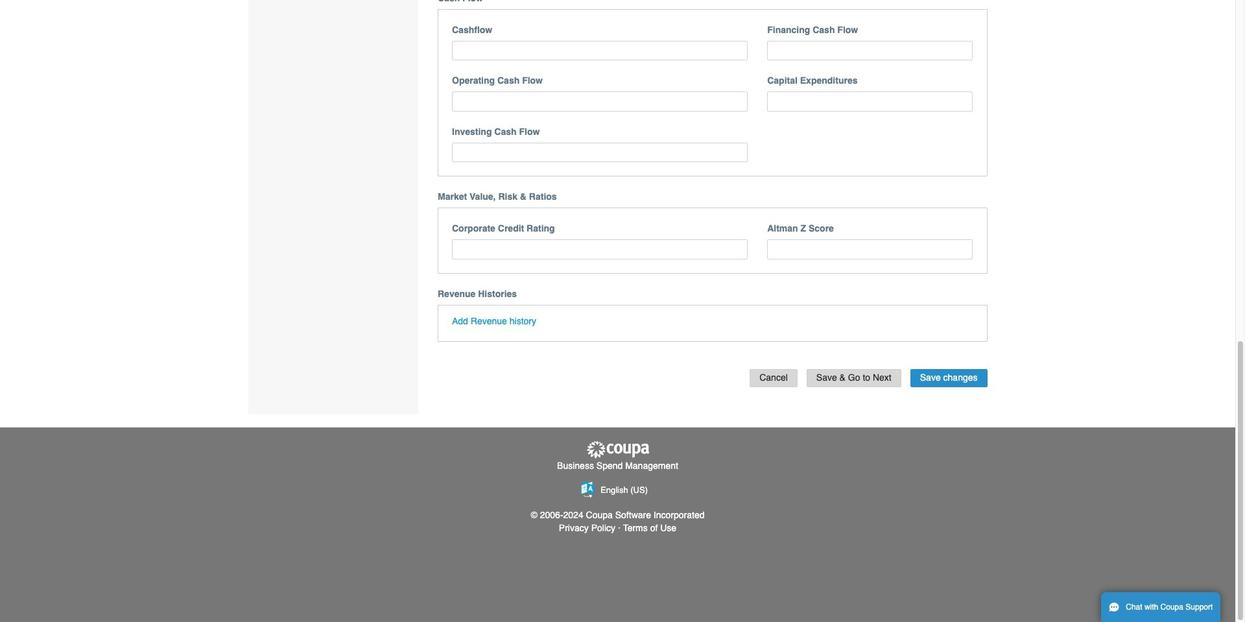 Task type: vqa. For each thing, say whether or not it's contained in the screenshot.
'Coupa Supplier Portal' image
yes



Task type: locate. For each thing, give the bounding box(es) containing it.
None text field
[[768, 41, 973, 60], [452, 92, 748, 111], [452, 239, 748, 259], [768, 41, 973, 60], [452, 92, 748, 111], [452, 239, 748, 259]]

None text field
[[452, 41, 748, 60], [768, 92, 973, 111], [452, 142, 748, 162], [768, 239, 973, 259], [452, 41, 748, 60], [768, 92, 973, 111], [452, 142, 748, 162], [768, 239, 973, 259]]

coupa supplier portal image
[[585, 441, 650, 459]]



